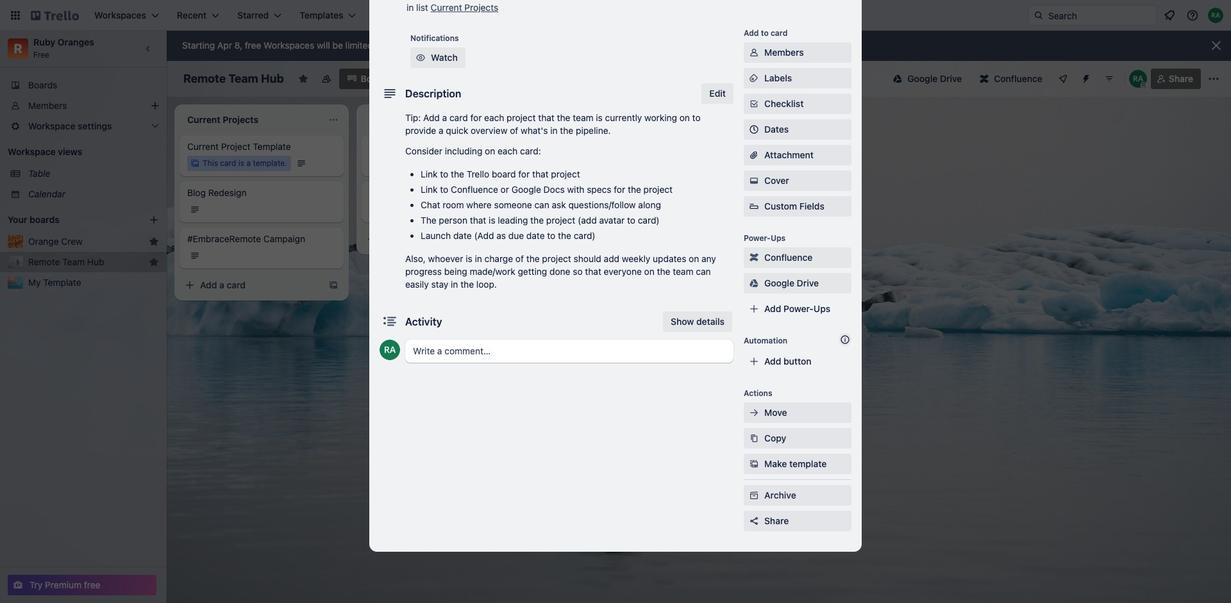 Task type: vqa. For each thing, say whether or not it's contained in the screenshot.
'R'
yes



Task type: describe. For each thing, give the bounding box(es) containing it.
that up docs
[[532, 169, 549, 180]]

table link
[[28, 167, 159, 180]]

remote inside button
[[28, 257, 60, 267]]

r
[[14, 41, 22, 56]]

or
[[501, 184, 509, 195]]

limits
[[585, 40, 607, 51]]

1 horizontal spatial confluence
[[764, 252, 813, 263]]

remote team hub inside board name "text field"
[[183, 72, 284, 85]]

pipeline.
[[576, 125, 611, 136]]

along
[[638, 199, 661, 210]]

labels link
[[744, 68, 852, 89]]

google drive button
[[886, 69, 970, 89]]

will
[[317, 40, 330, 51]]

0 horizontal spatial current
[[187, 141, 219, 152]]

in list current projects
[[407, 2, 498, 13]]

custom fields
[[764, 201, 825, 212]]

0 horizontal spatial members link
[[0, 96, 167, 116]]

quick
[[446, 125, 468, 136]]

add a card for the right create from template… 'icon'
[[382, 233, 428, 244]]

starting
[[182, 40, 215, 51]]

my template link
[[28, 276, 159, 289]]

Search field
[[1044, 6, 1156, 25]]

template.
[[253, 158, 287, 168]]

search image
[[1034, 10, 1044, 21]]

nordic launch
[[369, 141, 430, 152]]

workspace
[[8, 146, 56, 157]]

add another list button
[[539, 105, 713, 133]]

r link
[[8, 38, 28, 59]]

on down 'weekly'
[[644, 266, 655, 277]]

workspace navigation collapse icon image
[[140, 40, 158, 58]]

the up along at the top right of the page
[[628, 184, 641, 195]]

share for share button to the top
[[1169, 73, 1194, 84]]

star or unstar board image
[[298, 74, 308, 84]]

charge
[[485, 253, 513, 264]]

in up made/work
[[475, 253, 482, 264]]

add button
[[764, 356, 812, 367]]

collaborator
[[533, 40, 583, 51]]

0 horizontal spatial ruby anderson (rubyanderson7) image
[[380, 340, 400, 360]]

learn more about collaborator limits link
[[458, 40, 607, 51]]

add board image
[[149, 215, 159, 225]]

the down updates
[[657, 266, 670, 277]]

tip:
[[405, 112, 421, 123]]

watch button
[[410, 47, 465, 68]]

the left trello
[[451, 169, 464, 180]]

1 date from the left
[[453, 230, 472, 241]]

(add
[[474, 230, 494, 241]]

a up 'quick'
[[442, 112, 447, 123]]

hub inside board name "text field"
[[261, 72, 284, 85]]

the up getting
[[526, 253, 540, 264]]

including
[[445, 146, 483, 156]]

notifications
[[410, 33, 459, 43]]

ebook campaign
[[369, 187, 440, 198]]

sm image for archive
[[748, 489, 761, 502]]

fields
[[800, 201, 825, 212]]

be
[[333, 40, 343, 51]]

show
[[671, 316, 694, 327]]

room
[[443, 199, 464, 210]]

confluence inside link to the trello board for that project link to confluence or google docs with specs for the project chat room where someone can ask questions/follow along the person that is leading the project (add avatar to card) launch date (add as due date to the card)
[[451, 184, 498, 195]]

orange crew button
[[28, 235, 144, 248]]

1 vertical spatial members
[[28, 100, 67, 111]]

current project template
[[187, 141, 291, 152]]

on down overview
[[485, 146, 495, 156]]

watch
[[431, 52, 458, 63]]

2 link from the top
[[421, 184, 438, 195]]

that inside also, whoever is in charge of the project should add weekly updates on any progress being made/work getting done so that everyone on the team can easily stay in the loop.
[[585, 266, 602, 277]]

the down "ask"
[[558, 230, 571, 241]]

show details
[[671, 316, 725, 327]]

that inside tip: add a card for each project that the team is currently working on to provide a quick overview of what's in the pipeline.
[[538, 112, 555, 123]]

1 horizontal spatial ups
[[814, 303, 831, 314]]

sm image for move
[[748, 407, 761, 419]]

copy link
[[744, 428, 852, 449]]

blog redesign link
[[187, 187, 336, 199]]

calendar
[[28, 189, 65, 199]]

blog redesign
[[187, 187, 247, 198]]

card:
[[520, 146, 541, 156]]

board
[[361, 73, 386, 84]]

current projects link
[[431, 2, 498, 13]]

with
[[567, 184, 585, 195]]

0 vertical spatial list
[[416, 2, 428, 13]]

primary element
[[0, 0, 1231, 31]]

labels
[[764, 72, 792, 83]]

more
[[483, 40, 504, 51]]

avatar
[[599, 215, 625, 226]]

link to the trello board for that project link to confluence or google docs with specs for the project chat room where someone can ask questions/follow along the person that is leading the project (add avatar to card) launch date (add as due date to the card)
[[421, 169, 673, 241]]

card down #embraceremote campaign
[[227, 280, 246, 291]]

sm image for confluence
[[748, 251, 761, 264]]

power-ups
[[744, 233, 786, 243]]

description
[[405, 88, 461, 99]]

ruby
[[33, 37, 55, 47]]

add power-ups link
[[744, 299, 852, 319]]

ruby oranges link
[[33, 37, 94, 47]]

remote inside board name "text field"
[[183, 72, 226, 85]]

1 horizontal spatial create from template… image
[[511, 234, 521, 244]]

board link
[[339, 69, 394, 89]]

1 vertical spatial for
[[518, 169, 530, 180]]

tip: add a card for each project that the team is currently working on to provide a quick overview of what's in the pipeline.
[[405, 112, 701, 136]]

0 horizontal spatial share button
[[744, 511, 852, 532]]

0 vertical spatial power-
[[744, 233, 771, 243]]

drive inside button
[[940, 73, 962, 84]]

can inside also, whoever is in charge of the project should add weekly updates on any progress being made/work getting done so that everyone on the team can easily stay in the loop.
[[696, 266, 711, 277]]

someone
[[494, 199, 532, 210]]

1 horizontal spatial template
[[253, 141, 291, 152]]

team inside button
[[62, 257, 85, 267]]

list inside button
[[616, 113, 629, 124]]

apr
[[217, 40, 232, 51]]

to left 10
[[376, 40, 384, 51]]

your boards with 3 items element
[[8, 212, 130, 228]]

project inside tip: add a card for each project that the team is currently working on to provide a quick overview of what's in the pipeline.
[[507, 112, 536, 123]]

card up labels
[[771, 28, 788, 38]]

limited
[[345, 40, 373, 51]]

my template
[[28, 277, 81, 288]]

table
[[28, 168, 50, 179]]

workspace visible image
[[321, 74, 331, 84]]

redesign
[[208, 187, 247, 198]]

sm image for watch
[[414, 51, 427, 64]]

0 horizontal spatial template
[[43, 277, 81, 288]]

ask
[[552, 199, 566, 210]]

the left pipeline.
[[560, 125, 574, 136]]

blog
[[187, 187, 206, 198]]

10
[[386, 40, 396, 51]]

consider
[[405, 146, 443, 156]]

to up labels
[[761, 28, 769, 38]]

starred icon image for remote team hub
[[149, 257, 159, 267]]

try premium free button
[[8, 575, 156, 596]]

any
[[702, 253, 716, 264]]

the right leading
[[531, 215, 544, 226]]

in up 'notifications'
[[407, 2, 414, 13]]

ruby oranges free
[[33, 37, 94, 60]]

0 vertical spatial ups
[[771, 233, 786, 243]]

sm image for make template
[[748, 458, 761, 471]]

show menu image
[[1208, 72, 1221, 85]]

google drive inside google drive button
[[908, 73, 962, 84]]

starting apr 8, free workspaces will be limited to 10 collaborators. learn more about collaborator limits
[[182, 40, 607, 51]]

0 notifications image
[[1162, 8, 1178, 23]]

0 vertical spatial card)
[[638, 215, 660, 226]]

to inside tip: add a card for each project that the team is currently working on to provide a quick overview of what's in the pipeline.
[[692, 112, 701, 123]]

updates
[[653, 253, 687, 264]]

card up also,
[[409, 233, 428, 244]]

#embraceremote campaign link
[[187, 233, 336, 246]]

for inside tip: add a card for each project that the team is currently working on to provide a quick overview of what's in the pipeline.
[[470, 112, 482, 123]]

1 vertical spatial card)
[[574, 230, 596, 241]]

made/work
[[470, 266, 515, 277]]

edit button
[[702, 83, 734, 104]]



Task type: locate. For each thing, give the bounding box(es) containing it.
project up along at the top right of the page
[[644, 184, 673, 195]]

free
[[33, 50, 49, 60]]

is down current project template
[[238, 158, 244, 168]]

team
[[573, 112, 594, 123], [673, 266, 694, 277]]

remote team hub down crew
[[28, 257, 104, 267]]

confluence
[[994, 73, 1043, 84], [451, 184, 498, 195], [764, 252, 813, 263]]

stay
[[431, 279, 449, 290]]

project up done
[[542, 253, 571, 264]]

0 vertical spatial template
[[253, 141, 291, 152]]

add a card button for the right create from template… 'icon'
[[362, 229, 503, 249]]

a left 'quick'
[[439, 125, 444, 136]]

members link down boards
[[0, 96, 167, 116]]

team inside tip: add a card for each project that the team is currently working on to provide a quick overview of what's in the pipeline.
[[573, 112, 594, 123]]

2 horizontal spatial confluence
[[994, 73, 1043, 84]]

0 vertical spatial team
[[229, 72, 258, 85]]

1 vertical spatial can
[[696, 266, 711, 277]]

free right premium
[[84, 580, 100, 591]]

add a card up also,
[[382, 233, 428, 244]]

1 vertical spatial google drive
[[764, 278, 819, 289]]

0 vertical spatial of
[[510, 125, 518, 136]]

sm image inside archive "link"
[[748, 489, 761, 502]]

project up the with
[[551, 169, 580, 180]]

launch down provide
[[399, 141, 430, 152]]

0 vertical spatial can
[[535, 199, 549, 210]]

make
[[764, 459, 787, 469]]

sm image down actions
[[748, 407, 761, 419]]

show details link
[[663, 312, 732, 332]]

date
[[453, 230, 472, 241], [526, 230, 545, 241]]

1 horizontal spatial power-
[[784, 303, 814, 314]]

sm image left labels
[[748, 72, 761, 85]]

a
[[442, 112, 447, 123], [439, 125, 444, 136], [247, 158, 251, 168], [402, 233, 407, 244], [219, 280, 224, 291]]

done
[[550, 266, 570, 277]]

create from template… image
[[511, 234, 521, 244], [328, 280, 339, 291]]

for right board on the top left
[[518, 169, 530, 180]]

each inside tip: add a card for each project that the team is currently working on to provide a quick overview of what's in the pipeline.
[[484, 112, 504, 123]]

confluence down the power-ups
[[764, 252, 813, 263]]

sm image inside watch button
[[414, 51, 427, 64]]

team
[[229, 72, 258, 85], [62, 257, 85, 267]]

1 vertical spatial power-
[[784, 303, 814, 314]]

0 horizontal spatial confluence
[[451, 184, 498, 195]]

that down should
[[585, 266, 602, 277]]

hub left star or unstar board image
[[261, 72, 284, 85]]

current up 'notifications'
[[431, 2, 462, 13]]

attachment
[[764, 149, 814, 160]]

the
[[557, 112, 571, 123], [560, 125, 574, 136], [451, 169, 464, 180], [628, 184, 641, 195], [531, 215, 544, 226], [558, 230, 571, 241], [526, 253, 540, 264], [657, 266, 670, 277], [461, 279, 474, 290]]

1 horizontal spatial for
[[518, 169, 530, 180]]

0 horizontal spatial create from template… image
[[328, 280, 339, 291]]

add a card for the bottommost create from template… 'icon'
[[200, 280, 246, 291]]

2 vertical spatial google
[[764, 278, 795, 289]]

project up what's
[[507, 112, 536, 123]]

share down archive
[[764, 516, 789, 527]]

1 horizontal spatial members
[[764, 47, 804, 58]]

add a card button down the the
[[362, 229, 503, 249]]

#embraceremote campaign
[[187, 233, 305, 244]]

0 vertical spatial campaign
[[398, 187, 440, 198]]

add
[[744, 28, 759, 38], [423, 112, 440, 123], [562, 113, 579, 124], [382, 233, 399, 244], [200, 280, 217, 291], [764, 303, 781, 314], [764, 356, 781, 367]]

Board name text field
[[177, 69, 290, 89]]

0 horizontal spatial members
[[28, 100, 67, 111]]

to up ebook campaign link
[[440, 169, 449, 180]]

campaign for ebook campaign
[[398, 187, 440, 198]]

2 horizontal spatial for
[[614, 184, 625, 195]]

0 horizontal spatial drive
[[797, 278, 819, 289]]

2 date from the left
[[526, 230, 545, 241]]

0 vertical spatial launch
[[399, 141, 430, 152]]

sm image left cover
[[748, 174, 761, 187]]

can down any at the right of the page
[[696, 266, 711, 277]]

this card is a template.
[[203, 158, 287, 168]]

2 vertical spatial for
[[614, 184, 625, 195]]

oranges
[[58, 37, 94, 47]]

1 vertical spatial create from template… image
[[328, 280, 339, 291]]

1 horizontal spatial list
[[616, 113, 629, 124]]

1 vertical spatial share button
[[744, 511, 852, 532]]

create button
[[372, 5, 415, 26]]

hub inside button
[[87, 257, 104, 267]]

boards
[[30, 214, 60, 225]]

add a card
[[382, 233, 428, 244], [200, 280, 246, 291]]

launch inside link to the trello board for that project link to confluence or google docs with specs for the project chat room where someone can ask questions/follow along the person that is leading the project (add avatar to card) launch date (add as due date to the card)
[[421, 230, 451, 241]]

add a card button down #embraceremote campaign
[[180, 275, 321, 296]]

team inside board name "text field"
[[229, 72, 258, 85]]

1 horizontal spatial free
[[245, 40, 261, 51]]

add button button
[[744, 351, 852, 372]]

drive left the confluence 'button' on the right top of the page
[[940, 73, 962, 84]]

card right this
[[220, 158, 236, 168]]

sm image for members
[[748, 46, 761, 59]]

so
[[573, 266, 583, 277]]

sm image
[[748, 46, 761, 59], [748, 174, 761, 187], [748, 251, 761, 264], [748, 407, 761, 419]]

activity
[[405, 316, 442, 328]]

add inside button
[[764, 356, 781, 367]]

each
[[484, 112, 504, 123], [498, 146, 518, 156]]

learn
[[458, 40, 481, 51]]

share left show menu image
[[1169, 73, 1194, 84]]

0 vertical spatial remote
[[183, 72, 226, 85]]

Write a comment text field
[[405, 340, 734, 363]]

0 horizontal spatial remote
[[28, 257, 60, 267]]

share
[[1169, 73, 1194, 84], [764, 516, 789, 527]]

launch down the the
[[421, 230, 451, 241]]

to right avatar in the top of the page
[[627, 215, 636, 226]]

customize views image
[[400, 72, 413, 85]]

1 horizontal spatial campaign
[[398, 187, 440, 198]]

1 vertical spatial team
[[673, 266, 694, 277]]

remote down the starting
[[183, 72, 226, 85]]

0 vertical spatial free
[[245, 40, 261, 51]]

sm image inside labels link
[[748, 72, 761, 85]]

0 vertical spatial drive
[[940, 73, 962, 84]]

0 horizontal spatial power-
[[744, 233, 771, 243]]

1 horizontal spatial ruby anderson (rubyanderson7) image
[[1129, 70, 1147, 88]]

1 horizontal spatial add a card
[[382, 233, 428, 244]]

4 sm image from the top
[[748, 407, 761, 419]]

template up template.
[[253, 141, 291, 152]]

of
[[510, 125, 518, 136], [516, 253, 524, 264]]

0 vertical spatial google
[[908, 73, 938, 84]]

ruby anderson (rubyanderson7) image
[[1208, 8, 1224, 23]]

1 vertical spatial remote
[[28, 257, 60, 267]]

card up 'quick'
[[450, 112, 468, 123]]

is inside link to the trello board for that project link to confluence or google docs with specs for the project chat room where someone can ask questions/follow along the person that is leading the project (add avatar to card) launch date (add as due date to the card)
[[489, 215, 496, 226]]

1 horizontal spatial share button
[[1151, 69, 1201, 89]]

1 vertical spatial add a card button
[[180, 275, 321, 296]]

to up room
[[440, 184, 449, 195]]

is inside tip: add a card for each project that the team is currently working on to provide a quick overview of what's in the pipeline.
[[596, 112, 603, 123]]

1 vertical spatial share
[[764, 516, 789, 527]]

ruby anderson (rubyanderson7) image
[[1129, 70, 1147, 88], [380, 340, 400, 360]]

sm image down add to card
[[748, 46, 761, 59]]

0 vertical spatial team
[[573, 112, 594, 123]]

is up 'being'
[[466, 253, 472, 264]]

can left "ask"
[[535, 199, 549, 210]]

add to card
[[744, 28, 788, 38]]

confluence down trello
[[451, 184, 498, 195]]

is inside also, whoever is in charge of the project should add weekly updates on any progress being made/work getting done so that everyone on the team can easily stay in the loop.
[[466, 253, 472, 264]]

sm image for labels
[[748, 72, 761, 85]]

members link up labels link
[[744, 42, 852, 63]]

project down "ask"
[[546, 215, 575, 226]]

1 horizontal spatial card)
[[638, 215, 660, 226]]

2 starred icon image from the top
[[149, 257, 159, 267]]

person
[[439, 215, 468, 226]]

0 vertical spatial google drive
[[908, 73, 962, 84]]

trello
[[467, 169, 489, 180]]

current up this
[[187, 141, 219, 152]]

that up what's
[[538, 112, 555, 123]]

0 horizontal spatial campaign
[[264, 233, 305, 244]]

1 link from the top
[[421, 169, 438, 180]]

drive up "add power-ups"
[[797, 278, 819, 289]]

easily
[[405, 279, 429, 290]]

0 vertical spatial create from template… image
[[511, 234, 521, 244]]

0 vertical spatial confluence
[[994, 73, 1043, 84]]

1 starred icon image from the top
[[149, 237, 159, 247]]

0 horizontal spatial team
[[573, 112, 594, 123]]

on inside tip: add a card for each project that the team is currently working on to provide a quick overview of what's in the pipeline.
[[680, 112, 690, 123]]

try premium free
[[30, 580, 100, 591]]

is up pipeline.
[[596, 112, 603, 123]]

team inside also, whoever is in charge of the project should add weekly updates on any progress being made/work getting done so that everyone on the team can easily stay in the loop.
[[673, 266, 694, 277]]

1 horizontal spatial date
[[526, 230, 545, 241]]

3 sm image from the top
[[748, 251, 761, 264]]

1 vertical spatial campaign
[[264, 233, 305, 244]]

drive
[[940, 73, 962, 84], [797, 278, 819, 289]]

sm image for google drive
[[748, 277, 761, 290]]

0 vertical spatial current
[[431, 2, 462, 13]]

0 horizontal spatial google
[[512, 184, 541, 195]]

1 horizontal spatial hub
[[261, 72, 284, 85]]

for right the "specs"
[[614, 184, 625, 195]]

add a card down '#embraceremote'
[[200, 280, 246, 291]]

sm image for cover
[[748, 174, 761, 187]]

1 horizontal spatial team
[[229, 72, 258, 85]]

ups down custom
[[771, 233, 786, 243]]

0 horizontal spatial share
[[764, 516, 789, 527]]

your boards
[[8, 214, 60, 225]]

remote team hub inside remote team hub button
[[28, 257, 104, 267]]

add a card button for the bottommost create from template… 'icon'
[[180, 275, 321, 296]]

archive
[[764, 490, 796, 501]]

list
[[416, 2, 428, 13], [616, 113, 629, 124]]

share button left show menu image
[[1151, 69, 1201, 89]]

orange
[[28, 236, 59, 247]]

custom
[[764, 201, 797, 212]]

to
[[761, 28, 769, 38], [376, 40, 384, 51], [692, 112, 701, 123], [440, 169, 449, 180], [440, 184, 449, 195], [627, 215, 636, 226], [547, 230, 556, 241]]

link down the consider
[[421, 169, 438, 180]]

sm image down collaborators. at the left of page
[[414, 51, 427, 64]]

team down crew
[[62, 257, 85, 267]]

1 horizontal spatial google
[[764, 278, 795, 289]]

move link
[[744, 403, 852, 423]]

1 vertical spatial remote team hub
[[28, 257, 104, 267]]

1 horizontal spatial members link
[[744, 42, 852, 63]]

power ups image
[[1058, 74, 1068, 84]]

0 vertical spatial hub
[[261, 72, 284, 85]]

members link
[[744, 42, 852, 63], [0, 96, 167, 116]]

sm image inside the move link
[[748, 407, 761, 419]]

members up labels
[[764, 47, 804, 58]]

0 vertical spatial each
[[484, 112, 504, 123]]

1 vertical spatial list
[[616, 113, 629, 124]]

the down 'being'
[[461, 279, 474, 290]]

nordic launch link
[[369, 140, 518, 153]]

details
[[697, 316, 725, 327]]

everyone
[[604, 266, 642, 277]]

a down current project template
[[247, 158, 251, 168]]

can inside link to the trello board for that project link to confluence or google docs with specs for the project chat room where someone can ask questions/follow along the person that is leading the project (add avatar to card) launch date (add as due date to the card)
[[535, 199, 549, 210]]

1 horizontal spatial drive
[[940, 73, 962, 84]]

project inside also, whoever is in charge of the project should add weekly updates on any progress being made/work getting done so that everyone on the team can easily stay in the loop.
[[542, 253, 571, 264]]

button
[[784, 356, 812, 367]]

share button
[[1151, 69, 1201, 89], [744, 511, 852, 532]]

add inside tip: add a card for each project that the team is currently working on to provide a quick overview of what's in the pipeline.
[[423, 112, 440, 123]]

chat
[[421, 199, 440, 210]]

1 horizontal spatial share
[[1169, 73, 1194, 84]]

consider including on each card:
[[405, 146, 541, 156]]

1 vertical spatial google
[[512, 184, 541, 195]]

team down 8,
[[229, 72, 258, 85]]

also, whoever is in charge of the project should add weekly updates on any progress being made/work getting done so that everyone on the team can easily stay in the loop.
[[405, 253, 716, 290]]

0 vertical spatial members link
[[744, 42, 852, 63]]

about
[[507, 40, 531, 51]]

team down updates
[[673, 266, 694, 277]]

google inside link to the trello board for that project link to confluence or google docs with specs for the project chat room where someone can ask questions/follow along the person that is leading the project (add avatar to card) launch date (add as due date to the card)
[[512, 184, 541, 195]]

0 vertical spatial for
[[470, 112, 482, 123]]

for
[[470, 112, 482, 123], [518, 169, 530, 180], [614, 184, 625, 195]]

card
[[771, 28, 788, 38], [450, 112, 468, 123], [220, 158, 236, 168], [409, 233, 428, 244], [227, 280, 246, 291]]

0 horizontal spatial add a card
[[200, 280, 246, 291]]

free inside button
[[84, 580, 100, 591]]

0 horizontal spatial card)
[[574, 230, 596, 241]]

free
[[245, 40, 261, 51], [84, 580, 100, 591]]

my
[[28, 277, 41, 288]]

0 horizontal spatial google drive
[[764, 278, 819, 289]]

2 horizontal spatial google
[[908, 73, 938, 84]]

sm image inside cover link
[[748, 174, 761, 187]]

of up getting
[[516, 253, 524, 264]]

confluence inside 'button'
[[994, 73, 1043, 84]]

0 vertical spatial share button
[[1151, 69, 1201, 89]]

due
[[508, 230, 524, 241]]

sm image
[[414, 51, 427, 64], [748, 72, 761, 85], [748, 277, 761, 290], [748, 432, 761, 445], [748, 458, 761, 471], [748, 489, 761, 502]]

as
[[497, 230, 506, 241]]

remote down orange
[[28, 257, 60, 267]]

1 vertical spatial ups
[[814, 303, 831, 314]]

remote
[[183, 72, 226, 85], [28, 257, 60, 267]]

template
[[790, 459, 827, 469]]

sm image left make
[[748, 458, 761, 471]]

the left another at the left of page
[[557, 112, 571, 123]]

1 vertical spatial launch
[[421, 230, 451, 241]]

campaign for #embraceremote campaign
[[264, 233, 305, 244]]

also,
[[405, 253, 426, 264]]

sm image for copy
[[748, 432, 761, 445]]

2 sm image from the top
[[748, 174, 761, 187]]

on left any at the right of the page
[[689, 253, 699, 264]]

to right working
[[692, 112, 701, 123]]

premium
[[45, 580, 82, 591]]

ups up add button button
[[814, 303, 831, 314]]

sm image inside copy link
[[748, 432, 761, 445]]

0 horizontal spatial add a card button
[[180, 275, 321, 296]]

of inside also, whoever is in charge of the project should add weekly updates on any progress being made/work getting done so that everyone on the team can easily stay in the loop.
[[516, 253, 524, 264]]

list right another at the left of page
[[616, 113, 629, 124]]

remote team hub down 8,
[[183, 72, 284, 85]]

project
[[221, 141, 250, 152]]

sm image left archive
[[748, 489, 761, 502]]

being
[[444, 266, 467, 277]]

getting
[[518, 266, 547, 277]]

team up pipeline.
[[573, 112, 594, 123]]

1 vertical spatial hub
[[87, 257, 104, 267]]

1 sm image from the top
[[748, 46, 761, 59]]

a up also,
[[402, 233, 407, 244]]

should
[[574, 253, 602, 264]]

card)
[[638, 215, 660, 226], [574, 230, 596, 241]]

1 vertical spatial each
[[498, 146, 518, 156]]

card inside tip: add a card for each project that the team is currently working on to provide a quick overview of what's in the pipeline.
[[450, 112, 468, 123]]

1 vertical spatial team
[[62, 257, 85, 267]]

each up overview
[[484, 112, 504, 123]]

sm image inside make template link
[[748, 458, 761, 471]]

1 vertical spatial link
[[421, 184, 438, 195]]

make template link
[[744, 454, 852, 475]]

0 vertical spatial starred icon image
[[149, 237, 159, 247]]

0 vertical spatial link
[[421, 169, 438, 180]]

weekly
[[622, 253, 651, 264]]

copy
[[764, 433, 786, 444]]

date down person
[[453, 230, 472, 241]]

add power-ups
[[764, 303, 831, 314]]

in inside tip: add a card for each project that the team is currently working on to provide a quick overview of what's in the pipeline.
[[550, 125, 558, 136]]

calendar link
[[28, 188, 159, 201]]

archive link
[[744, 486, 852, 506]]

2 vertical spatial confluence
[[764, 252, 813, 263]]

1 vertical spatial ruby anderson (rubyanderson7) image
[[380, 340, 400, 360]]

list right create
[[416, 2, 428, 13]]

(add
[[578, 215, 597, 226]]

that down where
[[470, 215, 486, 226]]

open information menu image
[[1187, 9, 1199, 22]]

of left what's
[[510, 125, 518, 136]]

is up (add
[[489, 215, 496, 226]]

confluence button
[[973, 69, 1050, 89]]

attachment button
[[744, 145, 852, 165]]

share button down archive "link"
[[744, 511, 852, 532]]

sm image inside members link
[[748, 46, 761, 59]]

google inside button
[[908, 73, 938, 84]]

template right the my
[[43, 277, 81, 288]]

provide
[[405, 125, 436, 136]]

share for the leftmost share button
[[764, 516, 789, 527]]

workspace views
[[8, 146, 82, 157]]

each left card:
[[498, 146, 518, 156]]

sm image down the power-ups
[[748, 277, 761, 290]]

0 horizontal spatial ups
[[771, 233, 786, 243]]

date right due
[[526, 230, 545, 241]]

0 horizontal spatial team
[[62, 257, 85, 267]]

power- up automation
[[784, 303, 814, 314]]

add inside button
[[562, 113, 579, 124]]

0 vertical spatial ruby anderson (rubyanderson7) image
[[1129, 70, 1147, 88]]

link up chat at the top of the page
[[421, 184, 438, 195]]

cover
[[764, 175, 789, 186]]

starred icon image
[[149, 237, 159, 247], [149, 257, 159, 267]]

nordic
[[369, 141, 397, 152]]

dates
[[764, 124, 789, 135]]

1 horizontal spatial team
[[673, 266, 694, 277]]

sm image left "copy"
[[748, 432, 761, 445]]

1 vertical spatial of
[[516, 253, 524, 264]]

to down "ask"
[[547, 230, 556, 241]]

board
[[492, 169, 516, 180]]

campaign up chat at the top of the page
[[398, 187, 440, 198]]

sm image down the power-ups
[[748, 251, 761, 264]]

0 vertical spatial add a card
[[382, 233, 428, 244]]

1 vertical spatial confluence
[[451, 184, 498, 195]]

in down 'being'
[[451, 279, 458, 290]]

of inside tip: add a card for each project that the team is currently working on to provide a quick overview of what's in the pipeline.
[[510, 125, 518, 136]]

0 horizontal spatial for
[[470, 112, 482, 123]]

free right 8,
[[245, 40, 261, 51]]

starred icon image for orange crew
[[149, 237, 159, 247]]

boards link
[[0, 75, 167, 96]]

campaign down blog redesign link
[[264, 233, 305, 244]]

1 vertical spatial drive
[[797, 278, 819, 289]]

crew
[[61, 236, 83, 247]]

a down '#embraceremote'
[[219, 280, 224, 291]]

0 horizontal spatial can
[[535, 199, 549, 210]]

projects
[[465, 2, 498, 13]]



